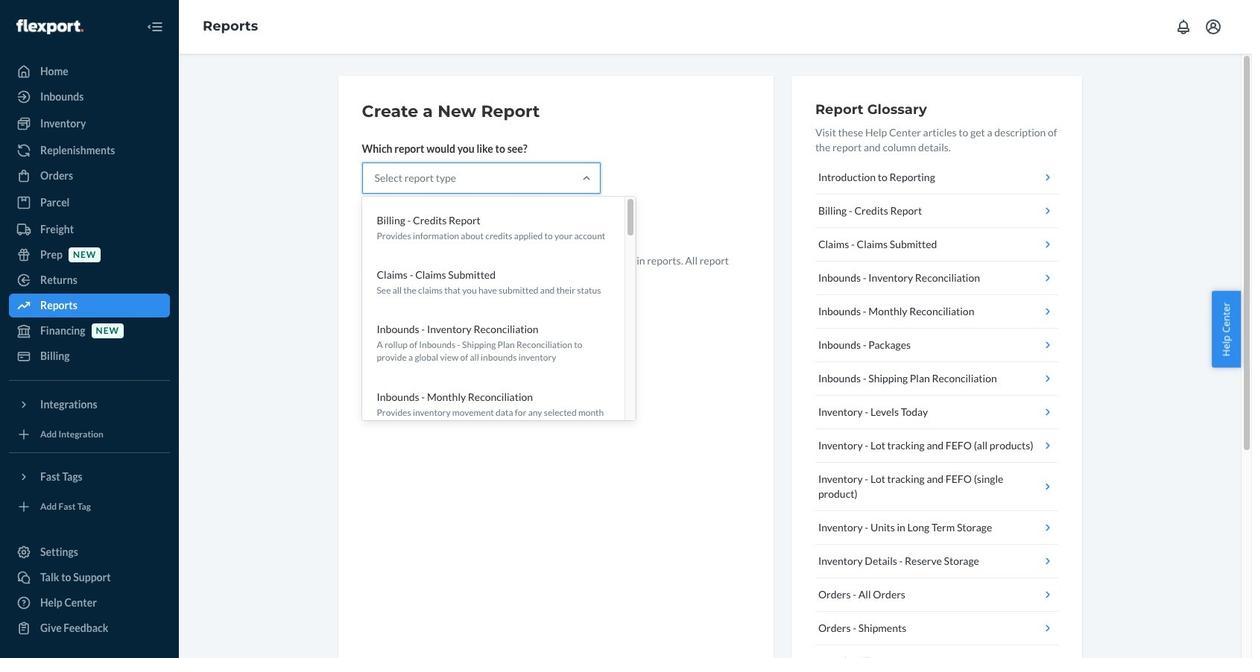 Task type: vqa. For each thing, say whether or not it's contained in the screenshot.
Open notifications icon
yes



Task type: describe. For each thing, give the bounding box(es) containing it.
open account menu image
[[1205, 18, 1223, 36]]

flexport logo image
[[16, 19, 83, 34]]

open notifications image
[[1175, 18, 1193, 36]]



Task type: locate. For each thing, give the bounding box(es) containing it.
close navigation image
[[146, 18, 164, 36]]



